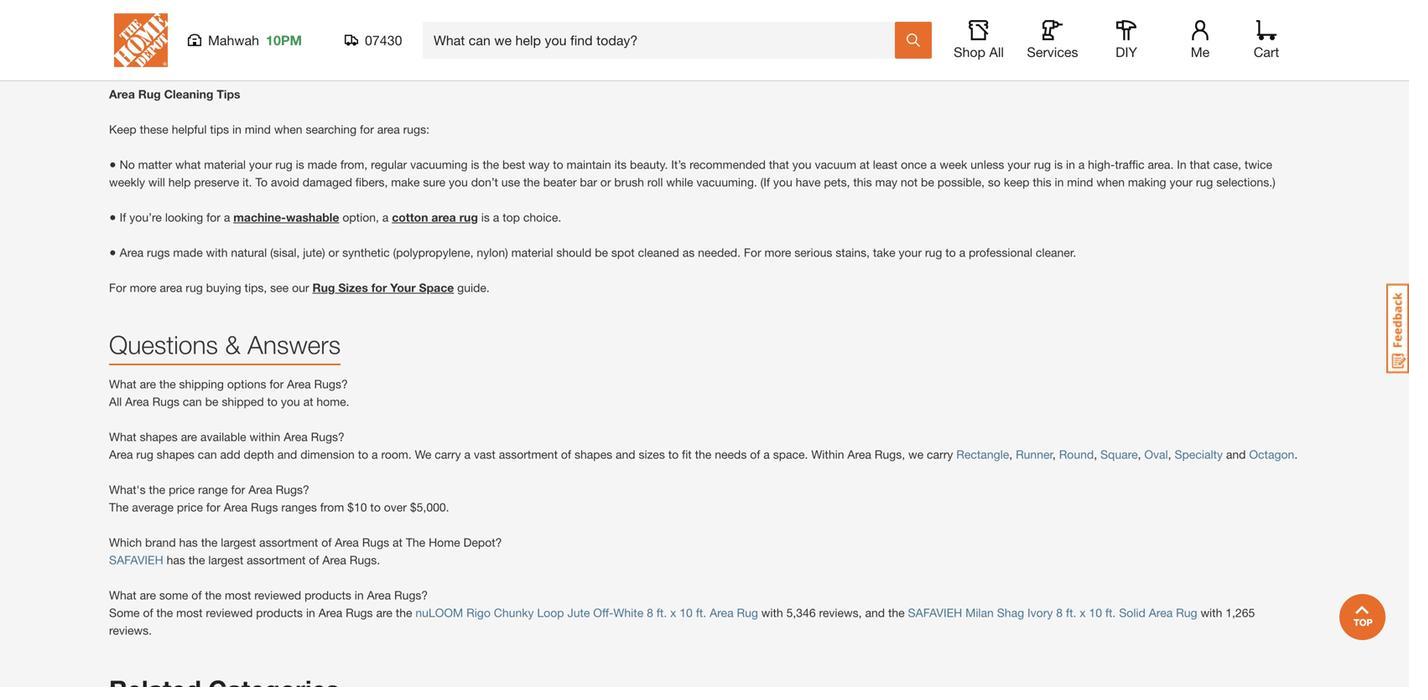 Task type: locate. For each thing, give the bounding box(es) containing it.
1 vertical spatial .
[[1295, 448, 1298, 462]]

area left rugs.
[[322, 554, 346, 568]]

consider
[[753, 52, 798, 66]]

0 vertical spatial material
[[204, 158, 246, 172]]

rugs? inside what are the shipping options for area rugs? all area rugs can be shipped to you at home.
[[314, 378, 348, 391]]

jute
[[568, 607, 590, 620]]

within
[[812, 448, 844, 462]]

rectangle link
[[957, 448, 1010, 462]]

area left rugs:
[[377, 123, 400, 136]]

roll
[[648, 175, 663, 189]]

0 vertical spatial be
[[921, 175, 935, 189]]

recommended
[[690, 158, 766, 172]]

0 horizontal spatial sizes
[[278, 52, 304, 66]]

in
[[232, 123, 242, 136], [1066, 158, 1075, 172], [1055, 175, 1064, 189], [355, 589, 364, 603], [306, 607, 315, 620]]

the
[[349, 34, 365, 48], [483, 158, 499, 172], [524, 175, 540, 189], [159, 378, 176, 391], [695, 448, 712, 462], [149, 483, 165, 497], [201, 536, 218, 550], [189, 554, 205, 568], [205, 589, 222, 603], [156, 607, 173, 620], [396, 607, 412, 620], [888, 607, 905, 620]]

the
[[109, 501, 129, 515], [406, 536, 426, 550]]

chairs left rest
[[486, 34, 517, 48]]

0 vertical spatial top
[[560, 34, 577, 48]]

for more area rug buying tips, see our rug sizes for your space guide.
[[109, 281, 490, 295]]

can down shipping
[[183, 395, 202, 409]]

at inside what are the shipping options for area rugs? all area rugs can be shipped to you at home.
[[303, 395, 313, 409]]

to right the room at the top right
[[960, 34, 971, 48]]

for right options
[[270, 378, 284, 391]]

1 ft. from the left
[[657, 607, 667, 620]]

● for ● dining room:
[[109, 34, 120, 48]]

assortment down ranges
[[259, 536, 318, 550]]

1 horizontal spatial in
[[1177, 158, 1187, 172]]

8
[[477, 52, 483, 66], [647, 607, 653, 620], [1056, 607, 1063, 620]]

1 horizontal spatial this
[[1033, 175, 1052, 189]]

use
[[502, 175, 520, 189]]

10
[[497, 52, 510, 66], [680, 607, 693, 620], [1089, 607, 1102, 620]]

1 vertical spatial the
[[406, 536, 426, 550]]

0 horizontal spatial when
[[274, 123, 303, 136]]

for right needed.
[[744, 246, 761, 260]]

what inside what shapes are available within area rugs? area rug shapes can add depth and dimension to a room. we carry a vast assortment of shapes and sizes to fit the needs of a space. within area rugs, we carry rectangle , runner , round , square , oval , specialty and octagon .
[[109, 430, 136, 444]]

be inside what are the shipping options for area rugs? all area rugs can be shipped to you at home.
[[205, 395, 218, 409]]

area right within
[[284, 430, 308, 444]]

square link
[[1101, 448, 1138, 462]]

● inside ● no matter what material your rug is made from, regular vacuuming is the best way to maintain its beauty. it's recommended that you vacuum at least once a week unless your rug is in a high-traffic area. in that case, twice weekly will help preserve it. to avoid damaged fibers, make sure you don't use the beater bar or brush roll while vacuuming. (if you have pets, this may not be possible, so keep this in mind when making your rug selections.)
[[109, 158, 116, 172]]

the up rectangular
[[349, 34, 365, 48]]

1 horizontal spatial dining
[[387, 52, 419, 66]]

at left home.
[[303, 395, 313, 409]]

0 vertical spatial when
[[1272, 34, 1300, 48]]

0 horizontal spatial this
[[854, 175, 872, 189]]

safavieh inside which brand has the largest assortment of area rugs at the home depot? safavieh has the largest assortment of area rugs.
[[109, 554, 163, 568]]

1 horizontal spatial with
[[762, 607, 783, 620]]

1 vertical spatial at
[[303, 395, 313, 409]]

sizes inside what shapes are available within area rugs? area rug shapes can add depth and dimension to a room. we carry a vast assortment of shapes and sizes to fit the needs of a space. within area rugs, we carry rectangle , runner , round , square , oval , specialty and octagon .
[[639, 448, 665, 462]]

1 horizontal spatial made
[[308, 158, 337, 172]]

, left round link
[[1053, 448, 1056, 462]]

a left high- at the top right
[[1079, 158, 1085, 172]]

all down questions at the left
[[109, 395, 122, 409]]

rugs left ranges
[[251, 501, 278, 515]]

the inside in your dining room, ensure the legs of your table and chairs rest on top of your rug. also, make sure your rug has about 24 inches of extra room to prevent chairs from sitting unevenly or catching an edge when they're pushed in. standard rug sizes for rectangular dining tables are 8 x 10 and 9 x 12. if you own a circular dining table, consider a
[[349, 34, 365, 48]]

1 horizontal spatial for
[[744, 246, 761, 260]]

1 horizontal spatial .
[[1295, 448, 1298, 462]]

that
[[769, 158, 789, 172], [1190, 158, 1210, 172]]

for right looking
[[206, 211, 221, 224]]

1 horizontal spatial 8
[[647, 607, 653, 620]]

price down range
[[177, 501, 203, 515]]

of right some
[[192, 589, 202, 603]]

our
[[292, 281, 309, 295]]

when inside in your dining room, ensure the legs of your table and chairs rest on top of your rug. also, make sure your rug has about 24 inches of extra room to prevent chairs from sitting unevenly or catching an edge when they're pushed in. standard rug sizes for rectangular dining tables are 8 x 10 and 9 x 12. if you own a circular dining table, consider a
[[1272, 34, 1300, 48]]

2 horizontal spatial area
[[432, 211, 456, 224]]

to right $10
[[370, 501, 381, 515]]

safavieh
[[109, 554, 163, 568], [908, 607, 963, 620]]

when inside ● no matter what material your rug is made from, regular vacuuming is the best way to maintain its beauty. it's recommended that you vacuum at least once a week unless your rug is in a high-traffic area. in that case, twice weekly will help preserve it. to avoid damaged fibers, make sure you don't use the beater bar or brush roll while vacuuming. (if you have pets, this may not be possible, so keep this in mind when making your rug selections.)
[[1097, 175, 1125, 189]]

0 vertical spatial make
[[673, 34, 702, 48]]

with inside with 1,265 reviews.
[[1201, 607, 1223, 620]]

in right keep on the top right
[[1055, 175, 1064, 189]]

1 vertical spatial all
[[109, 395, 122, 409]]

0 horizontal spatial products
[[256, 607, 303, 620]]

2 what from the top
[[109, 430, 136, 444]]

2 horizontal spatial at
[[860, 158, 870, 172]]

carry
[[435, 448, 461, 462], [927, 448, 953, 462]]

safavieh left milan
[[908, 607, 963, 620]]

top left the choice.
[[503, 211, 520, 224]]

searching
[[306, 123, 357, 136]]

rug up consider
[[757, 34, 774, 48]]

most right some
[[225, 589, 251, 603]]

white
[[614, 607, 644, 620]]

0 vertical spatial all
[[990, 44, 1004, 60]]

4 ● from the top
[[109, 246, 116, 260]]

legs
[[369, 34, 390, 48]]

or right bar
[[601, 175, 611, 189]]

0 vertical spatial area
[[377, 123, 400, 136]]

1 this from the left
[[854, 175, 872, 189]]

a down about
[[801, 52, 808, 66]]

0 vertical spatial mind
[[245, 123, 271, 136]]

2 x from the left
[[1080, 607, 1086, 620]]

or inside ● no matter what material your rug is made from, regular vacuuming is the best way to maintain its beauty. it's recommended that you vacuum at least once a week unless your rug is in a high-traffic area. in that case, twice weekly will help preserve it. to avoid damaged fibers, make sure you don't use the beater bar or brush roll while vacuuming. (if you have pets, this may not be possible, so keep this in mind when making your rug selections.)
[[601, 175, 611, 189]]

room
[[930, 34, 957, 48]]

most down some
[[176, 607, 203, 620]]

0 vertical spatial sizes
[[278, 52, 304, 66]]

to
[[255, 175, 268, 189]]

0 horizontal spatial from
[[320, 501, 344, 515]]

rug down don't on the top
[[459, 211, 478, 224]]

are down table
[[457, 52, 474, 66]]

0 horizontal spatial chairs
[[486, 34, 517, 48]]

are inside what shapes are available within area rugs? area rug shapes can add depth and dimension to a room. we carry a vast assortment of shapes and sizes to fit the needs of a space. within area rugs, we carry rectangle , runner , round , square , oval , specialty and octagon .
[[181, 430, 197, 444]]

a left professional
[[959, 246, 966, 260]]

all
[[990, 44, 1004, 60], [109, 395, 122, 409]]

questions
[[109, 330, 218, 360]]

2 vertical spatial when
[[1097, 175, 1125, 189]]

1 vertical spatial sizes
[[639, 448, 665, 462]]

1 vertical spatial reviewed
[[206, 607, 253, 620]]

for inside what are the shipping options for area rugs? all area rugs can be shipped to you at home.
[[270, 378, 284, 391]]

will
[[148, 175, 165, 189]]

, left "specialty"
[[1168, 448, 1172, 462]]

all right the "shop"
[[990, 44, 1004, 60]]

the left home
[[406, 536, 426, 550]]

what up what's
[[109, 430, 136, 444]]

2 horizontal spatial dining
[[685, 52, 717, 66]]

in right area.
[[1177, 158, 1187, 172]]

the up the average
[[149, 483, 165, 497]]

0 vertical spatial most
[[225, 589, 251, 603]]

2 vertical spatial what
[[109, 589, 136, 603]]

help
[[168, 175, 191, 189]]

mind
[[245, 123, 271, 136], [1067, 175, 1094, 189]]

the down way at the top of page
[[524, 175, 540, 189]]

3 ● from the top
[[109, 211, 116, 224]]

questions & answers
[[109, 330, 341, 360]]

1 vertical spatial make
[[391, 175, 420, 189]]

of right needs
[[750, 448, 760, 462]]

0 horizontal spatial be
[[205, 395, 218, 409]]

material up preserve
[[204, 158, 246, 172]]

1 that from the left
[[769, 158, 789, 172]]

area
[[377, 123, 400, 136], [432, 211, 456, 224], [160, 281, 182, 295]]

1 horizontal spatial make
[[673, 34, 702, 48]]

services
[[1027, 44, 1079, 60]]

oval link
[[1145, 448, 1168, 462]]

1 horizontal spatial the
[[406, 536, 426, 550]]

$5,000.
[[410, 501, 449, 515]]

feedback link image
[[1387, 284, 1410, 374]]

4 , from the left
[[1138, 448, 1141, 462]]

2 vertical spatial be
[[205, 395, 218, 409]]

1 ● from the top
[[109, 34, 120, 48]]

1 horizontal spatial all
[[990, 44, 1004, 60]]

mind right tips
[[245, 123, 271, 136]]

2 horizontal spatial when
[[1272, 34, 1300, 48]]

1 horizontal spatial most
[[225, 589, 251, 603]]

options
[[227, 378, 266, 391]]

1 horizontal spatial sizes
[[639, 448, 665, 462]]

rug right our
[[312, 281, 335, 295]]

0 horizontal spatial carry
[[435, 448, 461, 462]]

0 horizontal spatial at
[[303, 395, 313, 409]]

are inside in your dining room, ensure the legs of your table and chairs rest on top of your rug. also, make sure your rug has about 24 inches of extra room to prevent chairs from sitting unevenly or catching an edge when they're pushed in. standard rug sizes for rectangular dining tables are 8 x 10 and 9 x 12. if you own a circular dining table, consider a
[[457, 52, 474, 66]]

0 horizontal spatial all
[[109, 395, 122, 409]]

1 horizontal spatial when
[[1097, 175, 1125, 189]]

more down rugs
[[130, 281, 157, 295]]

1 vertical spatial what
[[109, 430, 136, 444]]

reviewed down which brand has the largest assortment of area rugs at the home depot? safavieh has the largest assortment of area rugs.
[[254, 589, 301, 603]]

products down what are some of the most reviewed products in area rugs?
[[256, 607, 303, 620]]

keep these helpful tips in mind when searching for area rugs:
[[109, 123, 430, 136]]

jute)
[[303, 246, 325, 260]]

what are the shipping options for area rugs? all area rugs can be shipped to you at home.
[[109, 378, 349, 409]]

x
[[487, 52, 494, 66], [546, 52, 554, 66]]

traffic
[[1115, 158, 1145, 172]]

0 horizontal spatial top
[[503, 211, 520, 224]]

10 inside in your dining room, ensure the legs of your table and chairs rest on top of your rug. also, make sure your rug has about 24 inches of extra room to prevent chairs from sitting unevenly or catching an edge when they're pushed in. standard rug sizes for rectangular dining tables are 8 x 10 and 9 x 12. if you own a circular dining table, consider a
[[497, 52, 510, 66]]

2 vertical spatial assortment
[[247, 554, 306, 568]]

while
[[666, 175, 693, 189]]

area right the cotton
[[432, 211, 456, 224]]

are left some
[[140, 589, 156, 603]]

with left 1,265 at the right bottom of the page
[[1201, 607, 1223, 620]]

room,
[[277, 34, 307, 48]]

your right take
[[899, 246, 922, 260]]

fit
[[682, 448, 692, 462]]

, left oval
[[1138, 448, 1141, 462]]

round
[[1059, 448, 1094, 462]]

1 vertical spatial from
[[320, 501, 344, 515]]

2 ● from the top
[[109, 158, 116, 172]]

1 vertical spatial material
[[511, 246, 553, 260]]

2 horizontal spatial 10
[[1089, 607, 1102, 620]]

make down regular
[[391, 175, 420, 189]]

rugs? inside what shapes are available within area rugs? area rug shapes can add depth and dimension to a room. we carry a vast assortment of shapes and sizes to fit the needs of a space. within area rugs, we carry rectangle , runner , round , square , oval , specialty and octagon .
[[311, 430, 345, 444]]

you inside in your dining room, ensure the legs of your table and chairs rest on top of your rug. also, make sure your rug has about 24 inches of extra room to prevent chairs from sitting unevenly or catching an edge when they're pushed in. standard rug sizes for rectangular dining tables are 8 x 10 and 9 x 12. if you own a circular dining table, consider a
[[586, 52, 605, 66]]

cleaning
[[164, 87, 213, 101]]

machine-washable link
[[233, 211, 339, 224]]

1 horizontal spatial at
[[393, 536, 403, 550]]

to inside what are the shipping options for area rugs? all area rugs can be shipped to you at home.
[[267, 395, 278, 409]]

2 horizontal spatial be
[[921, 175, 935, 189]]

0 vertical spatial if
[[576, 52, 583, 66]]

tips,
[[245, 281, 267, 295]]

2 ft. from the left
[[696, 607, 707, 620]]

also,
[[644, 34, 670, 48]]

has up consider
[[778, 34, 796, 48]]

can
[[183, 395, 202, 409], [198, 448, 217, 462]]

1 vertical spatial in
[[1177, 158, 1187, 172]]

0 horizontal spatial area
[[160, 281, 182, 295]]

0 vertical spatial in
[[202, 34, 212, 48]]

1 carry from the left
[[435, 448, 461, 462]]

rugs? up nuloom
[[394, 589, 428, 603]]

x right 9
[[546, 52, 554, 66]]

rugs.
[[350, 554, 380, 568]]

if inside in your dining room, ensure the legs of your table and chairs rest on top of your rug. also, make sure your rug has about 24 inches of extra room to prevent chairs from sitting unevenly or catching an edge when they're pushed in. standard rug sizes for rectangular dining tables are 8 x 10 and 9 x 12. if you own a circular dining table, consider a
[[576, 52, 583, 66]]

some
[[109, 607, 140, 620]]

1 vertical spatial for
[[109, 281, 126, 295]]

no
[[120, 158, 135, 172]]

tables
[[422, 52, 454, 66]]

1 horizontal spatial from
[[1052, 34, 1076, 48]]

mind down high- at the top right
[[1067, 175, 1094, 189]]

the home depot logo image
[[114, 13, 168, 67]]

shipped
[[222, 395, 264, 409]]

0 vertical spatial products
[[305, 589, 351, 603]]

diy
[[1116, 44, 1138, 60]]

1 what from the top
[[109, 378, 136, 391]]

1 horizontal spatial products
[[305, 589, 351, 603]]

square
[[1101, 448, 1138, 462]]

made right rugs
[[173, 246, 203, 260]]

the down what's
[[109, 501, 129, 515]]

your
[[215, 34, 238, 48], [407, 34, 430, 48], [594, 34, 617, 48], [731, 34, 754, 48], [249, 158, 272, 172], [1008, 158, 1031, 172], [1170, 175, 1193, 189], [899, 246, 922, 260]]

material inside ● no matter what material your rug is made from, regular vacuuming is the best way to maintain its beauty. it's recommended that you vacuum at least once a week unless your rug is in a high-traffic area. in that case, twice weekly will help preserve it. to avoid damaged fibers, make sure you don't use the beater bar or brush roll while vacuuming. (if you have pets, this may not be possible, so keep this in mind when making your rug selections.)
[[204, 158, 246, 172]]

1 horizontal spatial or
[[601, 175, 611, 189]]

a right "once"
[[930, 158, 937, 172]]

2 vertical spatial at
[[393, 536, 403, 550]]

● up they're
[[109, 34, 120, 48]]

0 horizontal spatial 8
[[477, 52, 483, 66]]

● no matter what material your rug is made from, regular vacuuming is the best way to maintain its beauty. it's recommended that you vacuum at least once a week unless your rug is in a high-traffic area. in that case, twice weekly will help preserve it. to avoid damaged fibers, make sure you don't use the beater bar or brush roll while vacuuming. (if you have pets, this may not be possible, so keep this in mind when making your rug selections.)
[[109, 158, 1276, 189]]

has right brand
[[179, 536, 198, 550]]

1 , from the left
[[1010, 448, 1013, 462]]

sure down vacuuming
[[423, 175, 446, 189]]

for down "ensure"
[[307, 52, 322, 66]]

1 horizontal spatial if
[[576, 52, 583, 66]]

make inside in your dining room, ensure the legs of your table and chairs rest on top of your rug. also, make sure your rug has about 24 inches of extra room to prevent chairs from sitting unevenly or catching an edge when they're pushed in. standard rug sizes for rectangular dining tables are 8 x 10 and 9 x 12. if you own a circular dining table, consider a
[[673, 34, 702, 48]]

average
[[132, 501, 174, 515]]

2 carry from the left
[[927, 448, 953, 462]]

what inside what are the shipping options for area rugs? all area rugs can be shipped to you at home.
[[109, 378, 136, 391]]

largest
[[221, 536, 256, 550], [208, 554, 244, 568]]

edge
[[1242, 34, 1268, 48]]

needed.
[[698, 246, 741, 260]]

sure inside in your dining room, ensure the legs of your table and chairs rest on top of your rug. also, make sure your rug has about 24 inches of extra room to prevent chairs from sitting unevenly or catching an edge when they're pushed in. standard rug sizes for rectangular dining tables are 8 x 10 and 9 x 12. if you own a circular dining table, consider a
[[705, 34, 728, 48]]

1 vertical spatial sure
[[423, 175, 446, 189]]

machine-
[[233, 211, 286, 224]]

3 , from the left
[[1094, 448, 1097, 462]]

all inside what are the shipping options for area rugs? all area rugs can be shipped to you at home.
[[109, 395, 122, 409]]

1 vertical spatial most
[[176, 607, 203, 620]]

to inside what's the price range for area rugs? the average price for area rugs ranges from $10 to over $5,000.
[[370, 501, 381, 515]]

2 vertical spatial or
[[329, 246, 339, 260]]

1 horizontal spatial x
[[546, 52, 554, 66]]

0 horizontal spatial make
[[391, 175, 420, 189]]

assortment right vast
[[499, 448, 558, 462]]

0 horizontal spatial .
[[866, 52, 869, 66]]

0 vertical spatial from
[[1052, 34, 1076, 48]]

1 vertical spatial or
[[601, 175, 611, 189]]

products down which brand has the largest assortment of area rugs at the home depot? safavieh has the largest assortment of area rugs.
[[305, 589, 351, 603]]

be left spot
[[595, 246, 608, 260]]

rugs up rugs.
[[362, 536, 389, 550]]

to up beater
[[553, 158, 564, 172]]

0 horizontal spatial reviewed
[[206, 607, 253, 620]]

keep
[[109, 123, 136, 136]]

1 horizontal spatial chairs
[[1017, 34, 1048, 48]]

and left octagon
[[1227, 448, 1246, 462]]

0 vertical spatial what
[[109, 378, 136, 391]]

cart
[[1254, 44, 1280, 60]]

9
[[537, 52, 543, 66]]

0 horizontal spatial 10
[[497, 52, 510, 66]]

once
[[901, 158, 927, 172]]

of
[[393, 34, 404, 48], [580, 34, 591, 48], [887, 34, 897, 48], [561, 448, 571, 462], [750, 448, 760, 462], [322, 536, 332, 550], [309, 554, 319, 568], [192, 589, 202, 603], [143, 607, 153, 620]]

3 ft. from the left
[[1066, 607, 1077, 620]]

price left range
[[169, 483, 195, 497]]

your up standard
[[215, 34, 238, 48]]

unevenly
[[1114, 34, 1160, 48]]

1 horizontal spatial x
[[1080, 607, 1086, 620]]

twice
[[1245, 158, 1273, 172]]

the inside what are the shipping options for area rugs? all area rugs can be shipped to you at home.
[[159, 378, 176, 391]]

to inside ● no matter what material your rug is made from, regular vacuuming is the best way to maintain its beauty. it's recommended that you vacuum at least once a week unless your rug is in a high-traffic area. in that case, twice weekly will help preserve it. to avoid damaged fibers, make sure you don't use the beater bar or brush roll while vacuuming. (if you have pets, this may not be possible, so keep this in mind when making your rug selections.)
[[553, 158, 564, 172]]

07430 button
[[345, 32, 403, 49]]

an
[[1226, 34, 1239, 48]]

10 left solid
[[1089, 607, 1102, 620]]

the inside what's the price range for area rugs? the average price for area rugs ranges from $10 to over $5,000.
[[109, 501, 129, 515]]

round
[[811, 52, 844, 66]]

or left catching
[[1164, 34, 1174, 48]]

for up questions at the left
[[109, 281, 126, 295]]

10 right white
[[680, 607, 693, 620]]

the inside which brand has the largest assortment of area rugs at the home depot? safavieh has the largest assortment of area rugs.
[[406, 536, 426, 550]]

area up keep
[[109, 87, 135, 101]]

0 vertical spatial made
[[308, 158, 337, 172]]

x
[[670, 607, 677, 620], [1080, 607, 1086, 620]]

0 horizontal spatial safavieh
[[109, 554, 163, 568]]

your up keep on the top right
[[1008, 158, 1031, 172]]

2 , from the left
[[1053, 448, 1056, 462]]

carry right we
[[435, 448, 461, 462]]

area down rugs
[[160, 281, 182, 295]]

● left you're
[[109, 211, 116, 224]]

0 vertical spatial has
[[778, 34, 796, 48]]

10 left 9
[[497, 52, 510, 66]]

a left the cotton
[[382, 211, 389, 224]]

which
[[109, 536, 142, 550]]

2 horizontal spatial with
[[1201, 607, 1223, 620]]



Task type: vqa. For each thing, say whether or not it's contained in the screenshot.
Calculate
no



Task type: describe. For each thing, give the bounding box(es) containing it.
case,
[[1214, 158, 1242, 172]]

the right brand
[[201, 536, 218, 550]]

depot?
[[464, 536, 502, 550]]

helpful
[[172, 123, 207, 136]]

specialty
[[1175, 448, 1223, 462]]

its
[[615, 158, 627, 172]]

for right searching
[[360, 123, 374, 136]]

0 horizontal spatial mind
[[245, 123, 271, 136]]

a left vast
[[464, 448, 471, 462]]

of right legs
[[393, 34, 404, 48]]

8 inside in your dining room, ensure the legs of your table and chairs rest on top of your rug. also, make sure your rug has about 24 inches of extra room to prevent chairs from sitting unevenly or catching an edge when they're pushed in. standard rug sizes for rectangular dining tables are 8 x 10 and 9 x 12. if you own a circular dining table, consider a
[[477, 52, 483, 66]]

you inside what are the shipping options for area rugs? all area rugs can be shipped to you at home.
[[281, 395, 300, 409]]

within
[[250, 430, 280, 444]]

dimension
[[301, 448, 355, 462]]

home.
[[317, 395, 349, 409]]

1 vertical spatial safavieh
[[908, 607, 963, 620]]

may
[[876, 175, 898, 189]]

0 horizontal spatial for
[[109, 281, 126, 295]]

all inside shop all button
[[990, 44, 1004, 60]]

area down answers
[[287, 378, 311, 391]]

area down depth
[[249, 483, 272, 497]]

rug left buying
[[186, 281, 203, 295]]

cotton area rug link
[[392, 211, 478, 224]]

is up avoid
[[296, 158, 304, 172]]

rug left 5,346
[[737, 607, 758, 620]]

1 vertical spatial if
[[120, 211, 126, 224]]

can inside what are the shipping options for area rugs? all area rugs can be shipped to you at home.
[[183, 395, 202, 409]]

area left rugs
[[120, 246, 144, 260]]

in left high- at the top right
[[1066, 158, 1075, 172]]

2 horizontal spatial 8
[[1056, 607, 1063, 620]]

rug right the unless
[[1034, 158, 1051, 172]]

your down area.
[[1170, 175, 1193, 189]]

3 what from the top
[[109, 589, 136, 603]]

rugs down rugs.
[[346, 607, 373, 620]]

room.
[[381, 448, 412, 462]]

can inside what shapes are available within area rugs? area rug shapes can add depth and dimension to a room. we carry a vast assortment of shapes and sizes to fit the needs of a space. within area rugs, we carry rectangle , runner , round , square , oval , specialty and octagon .
[[198, 448, 217, 462]]

0 horizontal spatial or
[[329, 246, 339, 260]]

what's
[[109, 483, 146, 497]]

What can we help you find today? search field
[[434, 23, 894, 58]]

made inside ● no matter what material your rug is made from, regular vacuuming is the best way to maintain its beauty. it's recommended that you vacuum at least once a week unless your rug is in a high-traffic area. in that case, twice weekly will help preserve it. to avoid damaged fibers, make sure you don't use the beater bar or brush roll while vacuuming. (if you have pets, this may not be possible, so keep this in mind when making your rug selections.)
[[308, 158, 337, 172]]

2 chairs from the left
[[1017, 34, 1048, 48]]

1 horizontal spatial be
[[595, 246, 608, 260]]

area rug cleaning tips
[[109, 87, 240, 101]]

2 x from the left
[[546, 52, 554, 66]]

of right on
[[580, 34, 591, 48]]

the left nuloom
[[396, 607, 412, 620]]

what are some of the most reviewed products in area rugs?
[[109, 589, 428, 603]]

2 vertical spatial has
[[167, 554, 185, 568]]

1 vertical spatial largest
[[208, 554, 244, 568]]

the inside what shapes are available within area rugs? area rug shapes can add depth and dimension to a room. we carry a vast assortment of shapes and sizes to fit the needs of a space. within area rugs, we carry rectangle , runner , round , square , oval , specialty and octagon .
[[695, 448, 712, 462]]

off-
[[593, 607, 614, 620]]

and left 9
[[514, 52, 533, 66]]

in inside in your dining room, ensure the legs of your table and chairs rest on top of your rug. also, make sure your rug has about 24 inches of extra room to prevent chairs from sitting unevenly or catching an edge when they're pushed in. standard rug sizes for rectangular dining tables are 8 x 10 and 9 x 12. if you own a circular dining table, consider a
[[202, 34, 212, 48]]

2 that from the left
[[1190, 158, 1210, 172]]

depth
[[244, 448, 274, 462]]

rug down inches
[[847, 52, 866, 66]]

rug down mahwah 10pm
[[257, 52, 275, 66]]

possible,
[[938, 175, 985, 189]]

a left space.
[[764, 448, 770, 462]]

or inside in your dining room, ensure the legs of your table and chairs rest on top of your rug. also, make sure your rug has about 24 inches of extra room to prevent chairs from sitting unevenly or catching an edge when they're pushed in. standard rug sizes for rectangular dining tables are 8 x 10 and 9 x 12. if you own a circular dining table, consider a
[[1164, 34, 1174, 48]]

at inside which brand has the largest assortment of area rugs at the home depot? safavieh has the largest assortment of area rugs.
[[393, 536, 403, 550]]

0 vertical spatial largest
[[221, 536, 256, 550]]

of left rugs.
[[309, 554, 319, 568]]

serious
[[795, 246, 833, 260]]

has inside in your dining room, ensure the legs of your table and chairs rest on top of your rug. also, make sure your rug has about 24 inches of extra room to prevent chairs from sitting unevenly or catching an edge when they're pushed in. standard rug sizes for rectangular dining tables are 8 x 10 and 9 x 12. if you own a circular dining table, consider a
[[778, 34, 796, 48]]

1 horizontal spatial more
[[765, 246, 792, 260]]

from inside in your dining room, ensure the legs of your table and chairs rest on top of your rug. also, make sure your rug has about 24 inches of extra room to prevent chairs from sitting unevenly or catching an edge when they're pushed in. standard rug sizes for rectangular dining tables are 8 x 10 and 9 x 12. if you own a circular dining table, consider a
[[1052, 34, 1076, 48]]

0 horizontal spatial made
[[173, 246, 203, 260]]

1 chairs from the left
[[486, 34, 517, 48]]

1 vertical spatial when
[[274, 123, 303, 136]]

for down range
[[206, 501, 220, 515]]

matter
[[138, 158, 172, 172]]

are left nuloom
[[376, 607, 393, 620]]

is left high- at the top right
[[1055, 158, 1063, 172]]

to left professional
[[946, 246, 956, 260]]

ensure
[[310, 34, 346, 48]]

rectangular
[[325, 52, 384, 66]]

rugs inside what are the shipping options for area rugs? all area rugs can be shipped to you at home.
[[152, 395, 180, 409]]

your up own
[[594, 34, 617, 48]]

bar
[[580, 175, 597, 189]]

. inside what shapes are available within area rugs? area rug shapes can add depth and dimension to a room. we carry a vast assortment of shapes and sizes to fit the needs of a space. within area rugs, we carry rectangle , runner , round , square , oval , specialty and octagon .
[[1295, 448, 1298, 462]]

assortment inside what shapes are available within area rugs? area rug shapes can add depth and dimension to a room. we carry a vast assortment of shapes and sizes to fit the needs of a space. within area rugs, we carry rectangle , runner , round , square , oval , specialty and octagon .
[[499, 448, 558, 462]]

professional
[[969, 246, 1033, 260]]

in down rugs.
[[355, 589, 364, 603]]

selections.)
[[1217, 175, 1276, 189]]

the inside what's the price range for area rugs? the average price for area rugs ranges from $10 to over $5,000.
[[149, 483, 165, 497]]

we
[[415, 448, 432, 462]]

beauty.
[[630, 158, 668, 172]]

sitting
[[1079, 34, 1111, 48]]

least
[[873, 158, 898, 172]]

damaged
[[303, 175, 352, 189]]

1 vertical spatial top
[[503, 211, 520, 224]]

rug left selections.)
[[1196, 175, 1213, 189]]

for left the your at the left of the page
[[371, 281, 387, 295]]

12.
[[557, 52, 573, 66]]

area left 5,346
[[710, 607, 734, 620]]

services button
[[1026, 20, 1080, 60]]

your up table, at the right top
[[731, 34, 754, 48]]

is up don't on the top
[[471, 158, 480, 172]]

for right range
[[231, 483, 245, 497]]

area up what's
[[109, 448, 133, 462]]

needs
[[715, 448, 747, 462]]

tips
[[217, 87, 240, 101]]

0 horizontal spatial dining
[[241, 34, 273, 48]]

space.
[[773, 448, 808, 462]]

preserve
[[194, 175, 239, 189]]

cleaner.
[[1036, 246, 1076, 260]]

inches
[[850, 34, 884, 48]]

a left machine-
[[224, 211, 230, 224]]

mind inside ● no matter what material your rug is made from, regular vacuuming is the best way to maintain its beauty. it's recommended that you vacuum at least once a week unless your rug is in a high-traffic area. in that case, twice weekly will help preserve it. to avoid damaged fibers, make sure you don't use the beater bar or brush roll while vacuuming. (if you have pets, this may not be possible, so keep this in mind when making your rug selections.)
[[1067, 175, 1094, 189]]

1 vertical spatial price
[[177, 501, 203, 515]]

and left fit
[[616, 448, 636, 462]]

to inside in your dining room, ensure the legs of your table and chairs rest on top of your rug. also, make sure your rug has about 24 inches of extra room to prevent chairs from sitting unevenly or catching an edge when they're pushed in. standard rug sizes for rectangular dining tables are 8 x 10 and 9 x 12. if you own a circular dining table, consider a
[[960, 34, 971, 48]]

vacuum
[[815, 158, 857, 172]]

in inside ● no matter what material your rug is made from, regular vacuuming is the best way to maintain its beauty. it's recommended that you vacuum at least once a week unless your rug is in a high-traffic area. in that case, twice weekly will help preserve it. to avoid damaged fibers, make sure you don't use the beater bar or brush roll while vacuuming. (if you have pets, this may not be possible, so keep this in mind when making your rug selections.)
[[1177, 158, 1187, 172]]

your up tables
[[407, 34, 430, 48]]

be inside ● no matter what material your rug is made from, regular vacuuming is the best way to maintain its beauty. it's recommended that you vacuum at least once a week unless your rug is in a high-traffic area. in that case, twice weekly will help preserve it. to avoid damaged fibers, make sure you don't use the beater bar or brush roll while vacuuming. (if you have pets, this may not be possible, so keep this in mind when making your rug selections.)
[[921, 175, 935, 189]]

the right safavieh link
[[189, 554, 205, 568]]

table,
[[720, 52, 750, 66]]

cleaned
[[638, 246, 679, 260]]

of down what's the price range for area rugs? the average price for area rugs ranges from $10 to over $5,000.
[[322, 536, 332, 550]]

at inside ● no matter what material your rug is made from, regular vacuuming is the best way to maintain its beauty. it's recommended that you vacuum at least once a week unless your rug is in a high-traffic area. in that case, twice weekly will help preserve it. to avoid damaged fibers, make sure you don't use the beater bar or brush roll while vacuuming. (if you have pets, this may not be possible, so keep this in mind when making your rug selections.)
[[860, 158, 870, 172]]

should
[[557, 246, 592, 260]]

4 ft. from the left
[[1106, 607, 1116, 620]]

dining
[[123, 34, 159, 48]]

1 vertical spatial products
[[256, 607, 303, 620]]

stains,
[[836, 246, 870, 260]]

add
[[220, 448, 240, 462]]

of right vast
[[561, 448, 571, 462]]

area down rugs.
[[367, 589, 391, 603]]

rugs inside what's the price range for area rugs? the average price for area rugs ranges from $10 to over $5,000.
[[251, 501, 278, 515]]

the right some
[[205, 589, 222, 603]]

area down range
[[224, 501, 248, 515]]

option,
[[343, 211, 379, 224]]

synthetic
[[342, 246, 390, 260]]

you up have
[[793, 158, 812, 172]]

rug right take
[[925, 246, 942, 260]]

are inside what are the shipping options for area rugs? all area rugs can be shipped to you at home.
[[140, 378, 156, 391]]

area.
[[1148, 158, 1174, 172]]

5 , from the left
[[1168, 448, 1172, 462]]

top inside in your dining room, ensure the legs of your table and chairs rest on top of your rug. also, make sure your rug has about 24 inches of extra room to prevent chairs from sitting unevenly or catching an edge when they're pushed in. standard rug sizes for rectangular dining tables are 8 x 10 and 9 x 12. if you own a circular dining table, consider a
[[560, 34, 577, 48]]

a right own
[[634, 52, 640, 66]]

area right solid
[[1149, 607, 1173, 620]]

nuloom rigo chunky loop jute off-white 8 ft. x 10 ft. area rug link
[[416, 607, 758, 620]]

rug left 1,265 at the right bottom of the page
[[1176, 607, 1198, 620]]

specialty link
[[1175, 448, 1223, 462]]

of right "some"
[[143, 607, 153, 620]]

looking
[[165, 211, 203, 224]]

sizes inside in your dining room, ensure the legs of your table and chairs rest on top of your rug. also, make sure your rug has about 24 inches of extra room to prevent chairs from sitting unevenly or catching an edge when they're pushed in. standard rug sizes for rectangular dining tables are 8 x 10 and 9 x 12. if you own a circular dining table, consider a
[[278, 52, 304, 66]]

1 vertical spatial has
[[179, 536, 198, 550]]

shop all
[[954, 44, 1004, 60]]

● for ● if you're looking for a machine-washable option, a cotton area rug is a top choice.
[[109, 211, 116, 224]]

a up nylon)
[[493, 211, 499, 224]]

rug inside what shapes are available within area rugs? area rug shapes can add depth and dimension to a room. we carry a vast assortment of shapes and sizes to fit the needs of a space. within area rugs, we carry rectangle , runner , round , square , oval , specialty and octagon .
[[136, 448, 153, 462]]

2 vertical spatial area
[[160, 281, 182, 295]]

1 horizontal spatial material
[[511, 246, 553, 260]]

and right depth
[[277, 448, 297, 462]]

● for ● no matter what material your rug is made from, regular vacuuming is the best way to maintain its beauty. it's recommended that you vacuum at least once a week unless your rug is in a high-traffic area. in that case, twice weekly will help preserve it. to avoid damaged fibers, make sure you don't use the beater bar or brush roll while vacuuming. (if you have pets, this may not be possible, so keep this in mind when making your rug selections.)
[[109, 158, 116, 172]]

rugs,
[[875, 448, 905, 462]]

of left extra at right top
[[887, 34, 897, 48]]

area down what are some of the most reviewed products in area rugs?
[[319, 607, 343, 620]]

week
[[940, 158, 968, 172]]

to left room.
[[358, 448, 368, 462]]

circular
[[644, 52, 682, 66]]

guide.
[[457, 281, 490, 295]]

the down some
[[156, 607, 173, 620]]

1 horizontal spatial reviewed
[[254, 589, 301, 603]]

what for what are the shipping options for area rugs?
[[109, 378, 136, 391]]

it.
[[243, 175, 252, 189]]

a left room.
[[372, 448, 378, 462]]

have
[[796, 175, 821, 189]]

cotton
[[392, 211, 428, 224]]

2 this from the left
[[1033, 175, 1052, 189]]

0 horizontal spatial with
[[206, 246, 228, 260]]

5,346
[[787, 607, 816, 620]]

round rug .
[[811, 52, 872, 66]]

● for ● area rugs made with natural (sisal, jute) or synthetic (polypropylene, nylon) material should be spot cleaned as needed. for more serious stains, take your rug to a professional cleaner.
[[109, 246, 116, 260]]

you down vacuuming
[[449, 175, 468, 189]]

rug up avoid
[[275, 158, 293, 172]]

as
[[683, 246, 695, 260]]

area up rugs.
[[335, 536, 359, 550]]

in down what are some of the most reviewed products in area rugs?
[[306, 607, 315, 620]]

is down don't on the top
[[481, 211, 490, 224]]

0 horizontal spatial most
[[176, 607, 203, 620]]

nuloom
[[416, 607, 463, 620]]

1 vertical spatial assortment
[[259, 536, 318, 550]]

cart link
[[1248, 20, 1285, 60]]

buying
[[206, 281, 241, 295]]

with 1,265 reviews.
[[109, 607, 1255, 638]]

brand
[[145, 536, 176, 550]]

and right reviews,
[[865, 607, 885, 620]]

ivory
[[1028, 607, 1053, 620]]

what for what shapes are available within area rugs?
[[109, 430, 136, 444]]

0 vertical spatial price
[[169, 483, 195, 497]]

runner
[[1016, 448, 1053, 462]]

these
[[140, 123, 168, 136]]

on
[[543, 34, 556, 48]]

prevent
[[974, 34, 1014, 48]]

your up to
[[249, 158, 272, 172]]

for inside in your dining room, ensure the legs of your table and chairs rest on top of your rug. also, make sure your rug has about 24 inches of extra room to prevent chairs from sitting unevenly or catching an edge when they're pushed in. standard rug sizes for rectangular dining tables are 8 x 10 and 9 x 12. if you own a circular dining table, consider a
[[307, 52, 322, 66]]

from inside what's the price range for area rugs? the average price for area rugs ranges from $10 to over $5,000.
[[320, 501, 344, 515]]

the right reviews,
[[888, 607, 905, 620]]

area down questions at the left
[[125, 395, 149, 409]]

sure inside ● no matter what material your rug is made from, regular vacuuming is the best way to maintain its beauty. it's recommended that you vacuum at least once a week unless your rug is in a high-traffic area. in that case, twice weekly will help preserve it. to avoid damaged fibers, make sure you don't use the beater bar or brush roll while vacuuming. (if you have pets, this may not be possible, so keep this in mind when making your rug selections.)
[[423, 175, 446, 189]]

rugs? inside what's the price range for area rugs? the average price for area rugs ranges from $10 to over $5,000.
[[276, 483, 309, 497]]

washable
[[286, 211, 339, 224]]

and right table
[[462, 34, 482, 48]]

make inside ● no matter what material your rug is made from, regular vacuuming is the best way to maintain its beauty. it's recommended that you vacuum at least once a week unless your rug is in a high-traffic area. in that case, twice weekly will help preserve it. to avoid damaged fibers, make sure you don't use the beater bar or brush roll while vacuuming. (if you have pets, this may not be possible, so keep this in mind when making your rug selections.)
[[391, 175, 420, 189]]

rug.
[[620, 34, 641, 48]]

way
[[529, 158, 550, 172]]

you right (if
[[773, 175, 793, 189]]

$10
[[347, 501, 367, 515]]

diy button
[[1100, 20, 1154, 60]]

rugs inside which brand has the largest assortment of area rugs at the home depot? safavieh has the largest assortment of area rugs.
[[362, 536, 389, 550]]

what shapes are available within area rugs? area rug shapes can add depth and dimension to a room. we carry a vast assortment of shapes and sizes to fit the needs of a space. within area rugs, we carry rectangle , runner , round , square , oval , specialty and octagon .
[[109, 430, 1298, 462]]

1 horizontal spatial 10
[[680, 607, 693, 620]]

me
[[1191, 44, 1210, 60]]

1 x from the left
[[670, 607, 677, 620]]

the up don't on the top
[[483, 158, 499, 172]]

me button
[[1174, 20, 1227, 60]]

in right tips
[[232, 123, 242, 136]]

rug up the these
[[138, 87, 161, 101]]

rest
[[520, 34, 540, 48]]

in.
[[190, 52, 203, 66]]

0 vertical spatial .
[[866, 52, 869, 66]]

1 x from the left
[[487, 52, 494, 66]]

pets,
[[824, 175, 850, 189]]

1 vertical spatial more
[[130, 281, 157, 295]]

area left rugs,
[[848, 448, 872, 462]]

pushed
[[148, 52, 187, 66]]

to left fit
[[668, 448, 679, 462]]

what
[[175, 158, 201, 172]]



